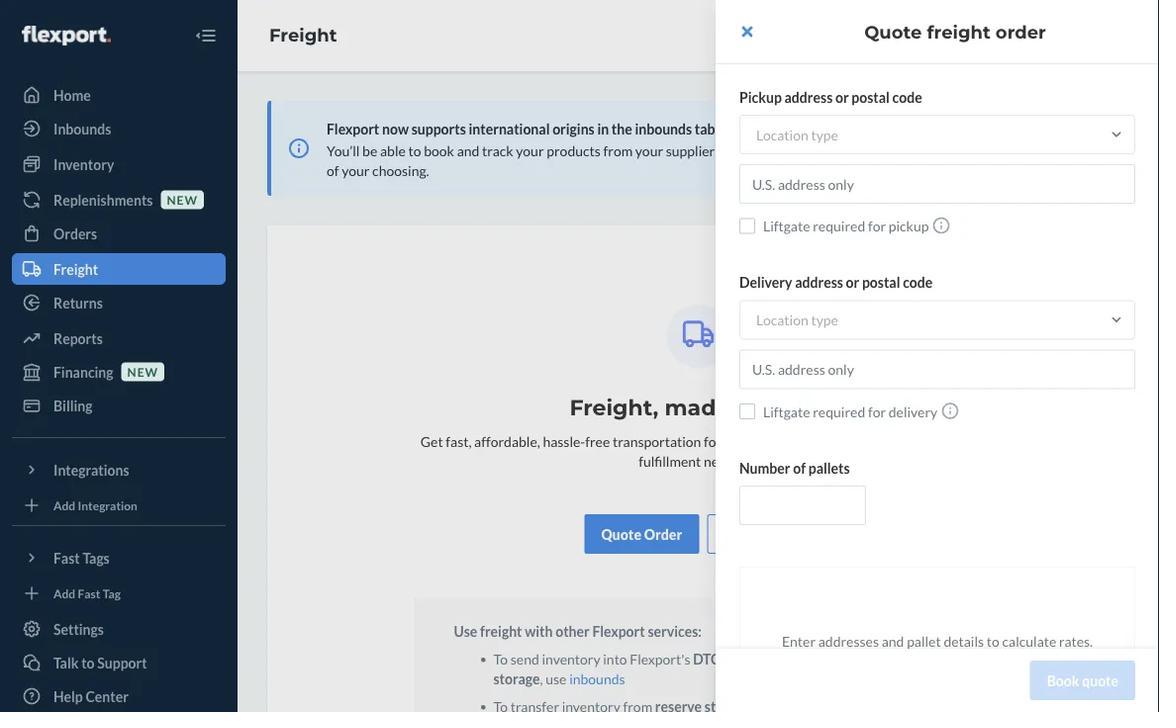 Task type: vqa. For each thing, say whether or not it's contained in the screenshot.
leftmost Storage
no



Task type: locate. For each thing, give the bounding box(es) containing it.
address right delivery
[[795, 274, 843, 291]]

0 vertical spatial location
[[756, 126, 808, 143]]

or
[[835, 89, 849, 105], [846, 274, 859, 291]]

to
[[987, 633, 1000, 650]]

for for delivery
[[868, 403, 886, 420]]

code down quote
[[892, 89, 922, 105]]

1 vertical spatial address
[[795, 274, 843, 291]]

0 vertical spatial code
[[892, 89, 922, 105]]

postal down quote
[[852, 89, 890, 105]]

pallets
[[808, 460, 850, 477]]

of
[[793, 460, 806, 477]]

0 vertical spatial location type
[[756, 126, 838, 143]]

or right pickup
[[835, 89, 849, 105]]

2 liftgate from the top
[[763, 403, 810, 420]]

required up 'pallets'
[[813, 403, 865, 420]]

0 vertical spatial liftgate
[[763, 218, 810, 235]]

liftgate up number of pallets
[[763, 403, 810, 420]]

0 vertical spatial address
[[784, 89, 833, 105]]

book
[[1047, 673, 1079, 689]]

location type down the pickup address or postal code
[[756, 126, 838, 143]]

location type for pickup
[[756, 126, 838, 143]]

1 vertical spatial location type
[[756, 312, 838, 329]]

postal for pickup address or postal code
[[852, 89, 890, 105]]

1 vertical spatial for
[[868, 403, 886, 420]]

location for delivery
[[756, 312, 808, 329]]

0 vertical spatial postal
[[852, 89, 890, 105]]

delivery
[[739, 274, 792, 291]]

1 liftgate from the top
[[763, 218, 810, 235]]

location
[[756, 126, 808, 143], [756, 312, 808, 329]]

0 vertical spatial or
[[835, 89, 849, 105]]

liftgate for liftgate required for pickup
[[763, 218, 810, 235]]

0 vertical spatial required
[[813, 218, 865, 235]]

1 vertical spatial liftgate
[[763, 403, 810, 420]]

0 vertical spatial for
[[868, 218, 886, 235]]

location down pickup
[[756, 126, 808, 143]]

type
[[811, 126, 838, 143], [811, 312, 838, 329]]

postal down pickup
[[862, 274, 900, 291]]

enter addresses and pallet details to calculate rates.
[[782, 633, 1093, 650]]

address right pickup
[[784, 89, 833, 105]]

required for delivery
[[813, 403, 865, 420]]

pickup
[[889, 218, 929, 235]]

help center button
[[1121, 306, 1159, 407]]

code for pickup address or postal code
[[892, 89, 922, 105]]

for left pickup
[[868, 218, 886, 235]]

U.S. address only text field
[[739, 350, 1135, 389]]

2 type from the top
[[811, 312, 838, 329]]

quote freight order
[[864, 21, 1046, 43]]

1 vertical spatial required
[[813, 403, 865, 420]]

1 vertical spatial location
[[756, 312, 808, 329]]

0 vertical spatial type
[[811, 126, 838, 143]]

1 for from the top
[[868, 218, 886, 235]]

1 location from the top
[[756, 126, 808, 143]]

required up delivery address or postal code
[[813, 218, 865, 235]]

type for pickup
[[811, 126, 838, 143]]

type down delivery address or postal code
[[811, 312, 838, 329]]

1 type from the top
[[811, 126, 838, 143]]

or for delivery
[[846, 274, 859, 291]]

number of pallets
[[739, 460, 850, 477]]

2 for from the top
[[868, 403, 886, 420]]

postal for delivery address or postal code
[[862, 274, 900, 291]]

location down delivery
[[756, 312, 808, 329]]

pallet
[[907, 633, 941, 650]]

required
[[813, 218, 865, 235], [813, 403, 865, 420]]

1 vertical spatial or
[[846, 274, 859, 291]]

2 location type from the top
[[756, 312, 838, 329]]

order
[[996, 21, 1046, 43]]

code
[[892, 89, 922, 105], [903, 274, 933, 291]]

None checkbox
[[739, 218, 755, 234], [739, 404, 755, 419], [739, 218, 755, 234], [739, 404, 755, 419]]

required for pickup
[[813, 218, 865, 235]]

code down pickup
[[903, 274, 933, 291]]

for
[[868, 218, 886, 235], [868, 403, 886, 420]]

or down 'liftgate required for pickup'
[[846, 274, 859, 291]]

1 vertical spatial code
[[903, 274, 933, 291]]

U.S. address only text field
[[739, 164, 1135, 204]]

quote
[[1082, 673, 1118, 689]]

1 required from the top
[[813, 218, 865, 235]]

number
[[739, 460, 790, 477]]

liftgate up delivery
[[763, 218, 810, 235]]

location type
[[756, 126, 838, 143], [756, 312, 838, 329]]

1 vertical spatial type
[[811, 312, 838, 329]]

type down the pickup address or postal code
[[811, 126, 838, 143]]

2 required from the top
[[813, 403, 865, 420]]

2 location from the top
[[756, 312, 808, 329]]

liftgate
[[763, 218, 810, 235], [763, 403, 810, 420]]

for left delivery
[[868, 403, 886, 420]]

postal
[[852, 89, 890, 105], [862, 274, 900, 291]]

location type down delivery
[[756, 312, 838, 329]]

1 vertical spatial postal
[[862, 274, 900, 291]]

1 location type from the top
[[756, 126, 838, 143]]

address
[[784, 89, 833, 105], [795, 274, 843, 291]]

None number field
[[739, 486, 866, 526]]



Task type: describe. For each thing, give the bounding box(es) containing it.
freight
[[927, 21, 991, 43]]

close image
[[742, 24, 753, 40]]

enter
[[782, 633, 816, 650]]

address for delivery
[[795, 274, 843, 291]]

address for pickup
[[784, 89, 833, 105]]

help center
[[1131, 320, 1149, 392]]

location type for delivery
[[756, 312, 838, 329]]

center
[[1131, 320, 1149, 361]]

help
[[1131, 364, 1149, 392]]

rates.
[[1059, 633, 1093, 650]]

liftgate for liftgate required for delivery
[[763, 403, 810, 420]]

pickup address or postal code
[[739, 89, 922, 105]]

or for pickup
[[835, 89, 849, 105]]

for for pickup
[[868, 218, 886, 235]]

addresses
[[818, 633, 879, 650]]

and
[[882, 633, 904, 650]]

delivery
[[889, 403, 938, 420]]

book quote button
[[1030, 661, 1135, 701]]

quote
[[864, 21, 922, 43]]

type for delivery
[[811, 312, 838, 329]]

book quote
[[1047, 673, 1118, 689]]

liftgate required for pickup
[[763, 218, 929, 235]]

liftgate required for delivery
[[763, 403, 938, 420]]

details
[[944, 633, 984, 650]]

location for pickup
[[756, 126, 808, 143]]

calculate
[[1002, 633, 1056, 650]]

delivery address or postal code
[[739, 274, 933, 291]]

code for delivery address or postal code
[[903, 274, 933, 291]]

pickup
[[739, 89, 782, 105]]



